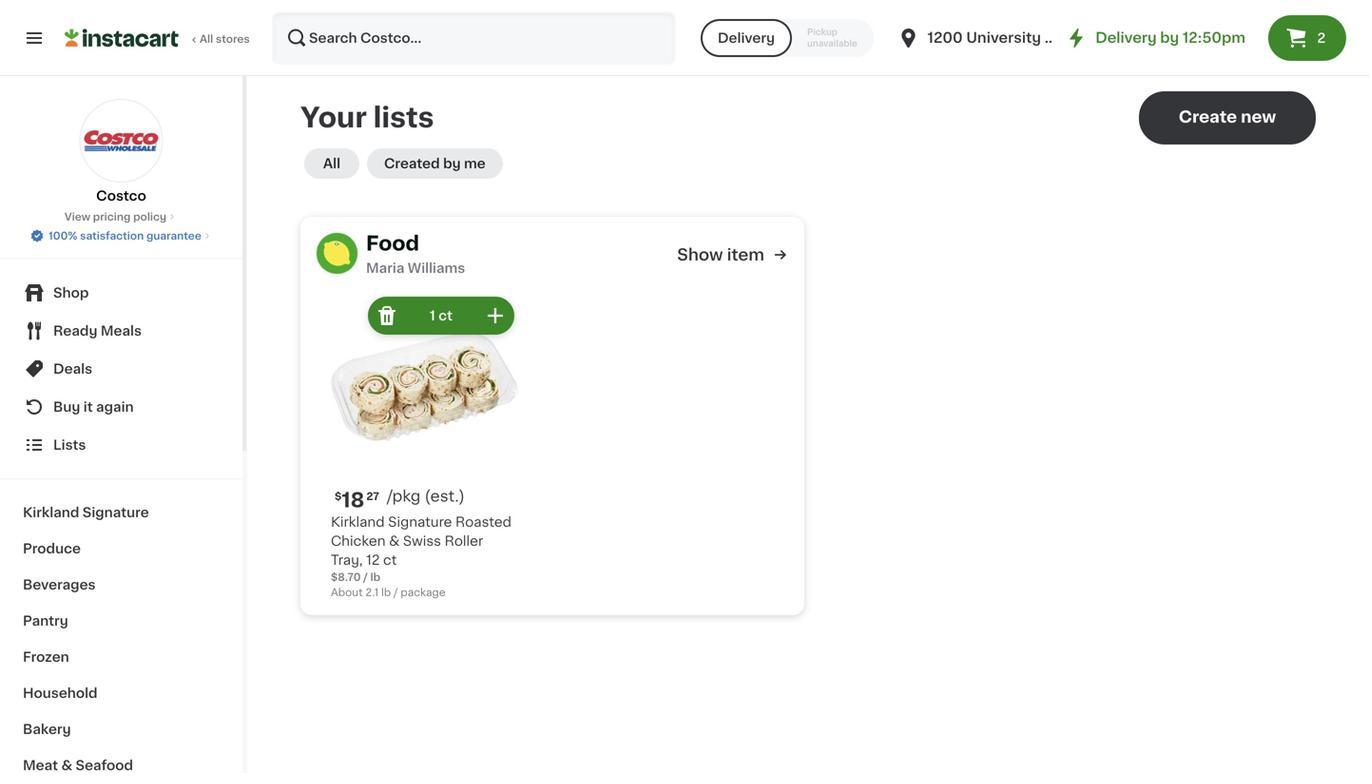 Task type: locate. For each thing, give the bounding box(es) containing it.
$18.27 per package (estimated) element
[[331, 488, 518, 513]]

beverages
[[23, 578, 96, 592]]

guarantee
[[146, 231, 202, 241]]

0 horizontal spatial lb
[[371, 572, 381, 583]]

1 horizontal spatial lb
[[382, 587, 391, 598]]

all stores link
[[65, 11, 251, 65]]

seafood
[[76, 759, 133, 772]]

your
[[301, 104, 367, 131]]

kirkland
[[23, 506, 79, 519], [331, 516, 385, 529]]

deals
[[53, 362, 92, 376]]

1 horizontal spatial delivery
[[1096, 31, 1157, 45]]

frozen link
[[11, 639, 231, 675]]

deals link
[[11, 350, 231, 388]]

1
[[430, 309, 436, 323]]

service type group
[[701, 19, 875, 57]]

delivery for delivery by 12:50pm
[[1096, 31, 1157, 45]]

lb up 2.1
[[371, 572, 381, 583]]

/ up 2.1
[[364, 572, 368, 583]]

signature inside kirkland signature roasted chicken & swiss roller tray, 12 ct $8.70 / lb about 2.1 lb / package
[[388, 516, 452, 529]]

remove kirkland signature roasted chicken & swiss roller tray, 12 ct image
[[376, 304, 399, 327]]

0 vertical spatial all
[[200, 34, 213, 44]]

&
[[389, 535, 400, 548], [61, 759, 72, 772]]

create new
[[1179, 109, 1277, 125]]

by for delivery
[[1161, 31, 1180, 45]]

0 horizontal spatial /
[[364, 572, 368, 583]]

signature for kirkland signature roasted chicken & swiss roller tray, 12 ct $8.70 / lb about 2.1 lb / package
[[388, 516, 452, 529]]

None search field
[[272, 11, 676, 65]]

1 horizontal spatial all
[[323, 157, 341, 170]]

1200 university ave button
[[898, 11, 1073, 65]]

1 horizontal spatial /
[[394, 587, 398, 598]]

1 vertical spatial all
[[323, 157, 341, 170]]

& left swiss
[[389, 535, 400, 548]]

signature
[[83, 506, 149, 519], [388, 516, 452, 529]]

1 horizontal spatial signature
[[388, 516, 452, 529]]

1 horizontal spatial kirkland
[[331, 516, 385, 529]]

0 horizontal spatial kirkland
[[23, 506, 79, 519]]

kirkland signature link
[[11, 495, 231, 531]]

0 horizontal spatial signature
[[83, 506, 149, 519]]

12:50pm
[[1183, 31, 1246, 45]]

/ right 2.1
[[394, 587, 398, 598]]

by left '12:50pm'
[[1161, 31, 1180, 45]]

0 horizontal spatial all
[[200, 34, 213, 44]]

0 vertical spatial ct
[[439, 309, 453, 323]]

produce
[[23, 542, 81, 556]]

1 horizontal spatial by
[[1161, 31, 1180, 45]]

all inside "button"
[[323, 157, 341, 170]]

all left stores on the top left of page
[[200, 34, 213, 44]]

1 vertical spatial /
[[394, 587, 398, 598]]

signature up 'produce' link
[[83, 506, 149, 519]]

bakery
[[23, 723, 71, 736]]

0 horizontal spatial ct
[[383, 554, 397, 567]]

all for all
[[323, 157, 341, 170]]

created
[[384, 157, 440, 170]]

0 horizontal spatial delivery
[[718, 31, 775, 45]]

kirkland for kirkland signature roasted chicken & swiss roller tray, 12 ct $8.70 / lb about 2.1 lb / package
[[331, 516, 385, 529]]

kirkland up produce
[[23, 506, 79, 519]]

meals
[[101, 324, 142, 338]]

lb right 2.1
[[382, 587, 391, 598]]

lb
[[371, 572, 381, 583], [382, 587, 391, 598]]

new
[[1242, 109, 1277, 125]]

by inside created by me button
[[443, 157, 461, 170]]

kirkland inside kirkland signature roasted chicken & swiss roller tray, 12 ct $8.70 / lb about 2.1 lb / package
[[331, 516, 385, 529]]

1 ct
[[430, 309, 453, 323]]

ct right 12 at the bottom left of page
[[383, 554, 397, 567]]

all
[[200, 34, 213, 44], [323, 157, 341, 170]]

signature up swiss
[[388, 516, 452, 529]]

2.1
[[366, 587, 379, 598]]

all button
[[304, 148, 360, 179]]

$ 18 27 /pkg (est.)
[[335, 489, 465, 510]]

0 vertical spatial /
[[364, 572, 368, 583]]

policy
[[133, 212, 167, 222]]

(est.)
[[425, 489, 465, 504]]

ready meals button
[[11, 312, 231, 350]]

0 vertical spatial by
[[1161, 31, 1180, 45]]

/
[[364, 572, 368, 583], [394, 587, 398, 598]]

0 vertical spatial &
[[389, 535, 400, 548]]

satisfaction
[[80, 231, 144, 241]]

0 vertical spatial lb
[[371, 572, 381, 583]]

again
[[96, 401, 134, 414]]

university
[[967, 31, 1042, 45]]

by left me
[[443, 157, 461, 170]]

1 horizontal spatial &
[[389, 535, 400, 548]]

0 horizontal spatial by
[[443, 157, 461, 170]]

created by me
[[384, 157, 486, 170]]

& inside kirkland signature roasted chicken & swiss roller tray, 12 ct $8.70 / lb about 2.1 lb / package
[[389, 535, 400, 548]]

by inside delivery by 12:50pm link
[[1161, 31, 1180, 45]]

costco
[[96, 189, 146, 203]]

ct inside kirkland signature roasted chicken & swiss roller tray, 12 ct $8.70 / lb about 2.1 lb / package
[[383, 554, 397, 567]]

all down your
[[323, 157, 341, 170]]

it
[[84, 401, 93, 414]]

ct
[[439, 309, 453, 323], [383, 554, 397, 567]]

delivery
[[1096, 31, 1157, 45], [718, 31, 775, 45]]

williams
[[408, 262, 466, 275]]

by
[[1161, 31, 1180, 45], [443, 157, 461, 170]]

1 horizontal spatial ct
[[439, 309, 453, 323]]

delivery inside button
[[718, 31, 775, 45]]

ready
[[53, 324, 97, 338]]

1200 university ave
[[928, 31, 1073, 45]]

swiss
[[403, 535, 441, 548]]

1 vertical spatial &
[[61, 759, 72, 772]]

delivery for delivery
[[718, 31, 775, 45]]

kirkland signature roasted chicken & swiss roller tray, 12 ct $8.70 / lb about 2.1 lb / package
[[331, 516, 512, 598]]

& right meat
[[61, 759, 72, 772]]

ct right 1
[[439, 309, 453, 323]]

100% satisfaction guarantee button
[[30, 225, 213, 244]]

kirkland for kirkland signature
[[23, 506, 79, 519]]

1 vertical spatial ct
[[383, 554, 397, 567]]

your lists
[[301, 104, 434, 131]]

beverages link
[[11, 567, 231, 603]]

kirkland up chicken
[[331, 516, 385, 529]]

roasted
[[456, 516, 512, 529]]

meat & seafood link
[[11, 748, 231, 773]]

increment quantity of kirkland signature roasted chicken & swiss roller tray, 12 ct image
[[484, 304, 507, 327]]

me
[[464, 157, 486, 170]]

view
[[65, 212, 90, 222]]

100%
[[49, 231, 78, 241]]

0 horizontal spatial &
[[61, 759, 72, 772]]

$8.70
[[331, 572, 361, 583]]

1 vertical spatial by
[[443, 157, 461, 170]]



Task type: describe. For each thing, give the bounding box(es) containing it.
kirkland signature
[[23, 506, 149, 519]]

lists link
[[11, 426, 231, 464]]

pantry link
[[11, 603, 231, 639]]

$
[[335, 491, 342, 502]]

buy
[[53, 401, 80, 414]]

instacart logo image
[[65, 27, 179, 49]]

/pkg
[[387, 489, 421, 504]]

tray,
[[331, 554, 363, 567]]

costco link
[[79, 99, 163, 205]]

package
[[401, 587, 446, 598]]

bakery link
[[11, 712, 231, 748]]

about
[[331, 587, 363, 598]]

view pricing policy link
[[65, 209, 178, 225]]

view pricing policy
[[65, 212, 167, 222]]

roller
[[445, 535, 483, 548]]

shop
[[53, 286, 89, 300]]

18
[[342, 490, 365, 510]]

ready meals
[[53, 324, 142, 338]]

household link
[[11, 675, 231, 712]]

pantry
[[23, 615, 68, 628]]

created by me button
[[367, 148, 503, 179]]

12
[[366, 554, 380, 567]]

Search field
[[274, 13, 674, 63]]

lists
[[374, 104, 434, 131]]

create
[[1179, 109, 1238, 125]]

show
[[678, 247, 723, 263]]

create new button
[[1140, 91, 1317, 145]]

item
[[727, 247, 765, 263]]

27
[[367, 491, 379, 502]]

product group
[[331, 293, 518, 600]]

delivery button
[[701, 19, 793, 57]]

all for all stores
[[200, 34, 213, 44]]

2 button
[[1269, 15, 1347, 61]]

signature for kirkland signature
[[83, 506, 149, 519]]

chicken
[[331, 535, 386, 548]]

food
[[366, 234, 420, 254]]

delivery by 12:50pm link
[[1066, 27, 1246, 49]]

& inside meat & seafood link
[[61, 759, 72, 772]]

pricing
[[93, 212, 131, 222]]

produce link
[[11, 531, 231, 567]]

food maria williams
[[366, 234, 466, 275]]

show item
[[678, 247, 765, 263]]

maria
[[366, 262, 405, 275]]

1 vertical spatial lb
[[382, 587, 391, 598]]

frozen
[[23, 651, 69, 664]]

buy it again
[[53, 401, 134, 414]]

by for created
[[443, 157, 461, 170]]

meat & seafood
[[23, 759, 133, 772]]

ready meals link
[[11, 312, 231, 350]]

2
[[1318, 31, 1326, 45]]

meat
[[23, 759, 58, 772]]

buy it again link
[[11, 388, 231, 426]]

ave
[[1045, 31, 1073, 45]]

household
[[23, 687, 98, 700]]

100% satisfaction guarantee
[[49, 231, 202, 241]]

stores
[[216, 34, 250, 44]]

lists
[[53, 439, 86, 452]]

1200
[[928, 31, 963, 45]]

all stores
[[200, 34, 250, 44]]

delivery by 12:50pm
[[1096, 31, 1246, 45]]

shop link
[[11, 274, 231, 312]]

costco logo image
[[79, 99, 163, 183]]



Task type: vqa. For each thing, say whether or not it's contained in the screenshot.
100% Satisfaction Guarantee
yes



